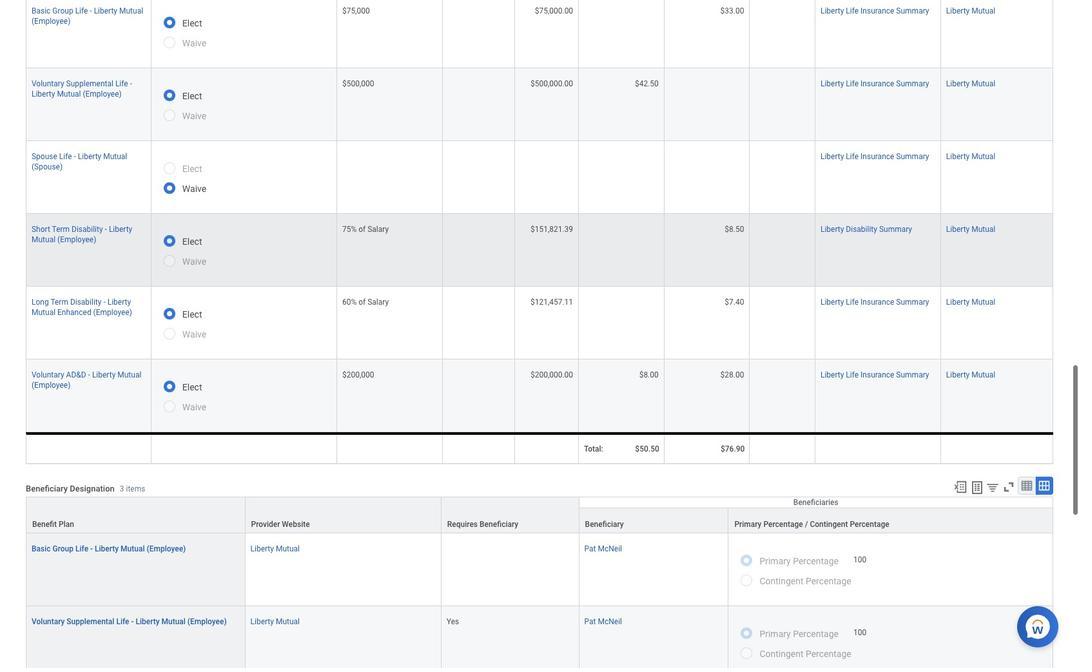 Task type: describe. For each thing, give the bounding box(es) containing it.
$75,000.00
[[535, 7, 573, 16]]

3 row from the top
[[26, 141, 1054, 214]]

contingent inside primary percentage / contingent percentage popup button
[[810, 521, 848, 530]]

75% of salary element
[[342, 223, 389, 234]]

liberty mutual for long term disability - liberty mutual enhanced (employee)
[[947, 298, 996, 307]]

supplemental for voluntary supplemental life - liberty mutual  (employee) link corresponding to 11th "row"
[[67, 618, 114, 627]]

$200,000.00
[[531, 371, 573, 380]]

liberty mutual for voluntary supplemental life - liberty mutual  (employee)
[[947, 80, 996, 89]]

benefit plan
[[32, 521, 74, 530]]

provider
[[251, 521, 280, 530]]

yes
[[447, 618, 459, 627]]

primary percentage / contingent percentage
[[735, 521, 890, 530]]

4 row from the top
[[26, 214, 1054, 287]]

basic group life - liberty mutual (employee)
[[32, 7, 143, 26]]

(employee) inside the basic group life - liberty mutual (employee)
[[32, 17, 71, 26]]

spouse life - liberty mutual (spouse)
[[32, 152, 127, 172]]

liberty mutual link for short term disability - liberty mutual  (employee)
[[947, 223, 996, 234]]

beneficiary for beneficiary
[[585, 521, 624, 530]]

$121,457.11
[[531, 298, 573, 307]]

liberty mutual link for basic group life - liberty mutual (employee)
[[947, 4, 996, 16]]

provider website
[[251, 521, 310, 530]]

primary for 11th "row" the primary percentage element
[[760, 630, 791, 640]]

pat mcneil link for the primary percentage element related to second "row" from the bottom
[[585, 543, 622, 554]]

liberty mutual for spouse life - liberty mutual (spouse)
[[947, 152, 996, 161]]

75% of salary
[[342, 225, 389, 234]]

liberty life insurance summary link for $28.00
[[821, 368, 930, 380]]

liberty mutual link for voluntary supplemental life - liberty mutual  (employee)
[[947, 77, 996, 89]]

- for voluntary supplemental life - liberty mutual  (employee) link corresponding to 11th "row"
[[131, 618, 134, 627]]

benefit
[[32, 521, 57, 530]]

elect for voluntary ad&d - liberty mutual (employee)
[[182, 383, 202, 393]]

short term disability - liberty mutual  (employee) link
[[32, 223, 132, 245]]

short term disability - liberty mutual  (employee)
[[32, 225, 132, 245]]

life inside the basic group life - liberty mutual (employee)
[[75, 7, 88, 16]]

long term disability - liberty mutual enhanced (employee) link
[[32, 296, 132, 318]]

beneficiaries
[[794, 499, 839, 508]]

liberty life insurance summary for $7.40
[[821, 298, 930, 307]]

$500,000 element
[[342, 77, 374, 89]]

elect for spouse life - liberty mutual (spouse)
[[182, 164, 202, 174]]

waive for voluntary ad&d - liberty mutual (employee)
[[182, 403, 207, 413]]

waive for voluntary supplemental life - liberty mutual  (employee)
[[182, 111, 207, 121]]

liberty inside short term disability - liberty mutual  (employee)
[[109, 225, 132, 234]]

primary percentage element for second "row" from the bottom
[[854, 555, 867, 566]]

insurance for $28.00
[[861, 371, 895, 380]]

spouse life - liberty mutual (spouse) link
[[32, 150, 127, 172]]

term for (employee)
[[52, 225, 70, 234]]

$200,000
[[342, 371, 374, 380]]

items
[[126, 485, 145, 494]]

5 row from the top
[[26, 287, 1054, 360]]

liberty mutual link for long term disability - liberty mutual enhanced (employee)
[[947, 296, 996, 307]]

2 row from the top
[[26, 69, 1054, 141]]

basic group life - liberty mutual (employee) link
[[32, 4, 143, 26]]

liberty disability summary link
[[821, 223, 913, 234]]

- for basic group life - liberty mutual  (employee) link
[[90, 545, 93, 554]]

liberty disability summary
[[821, 225, 913, 234]]

$76.90
[[721, 445, 745, 454]]

2 insurance from the top
[[861, 80, 895, 89]]

disability for $151,821.39
[[72, 225, 103, 234]]

beneficiary for beneficiary designation 3 items
[[26, 484, 68, 494]]

10 row from the top
[[26, 534, 1054, 607]]

voluntary supplemental life - liberty mutual  (employee) for voluntary supplemental life - liberty mutual  (employee) link corresponding to 11th "row"
[[32, 618, 227, 627]]

summary for $200,000.00
[[897, 371, 930, 380]]

basic for basic group life - liberty mutual (employee)
[[32, 7, 51, 16]]

ad&d
[[66, 371, 86, 380]]

(employee) inside long term disability - liberty mutual enhanced (employee)
[[93, 309, 132, 318]]

provider website button
[[245, 498, 441, 534]]

liberty mutual link for spouse life - liberty mutual (spouse)
[[947, 150, 996, 161]]

$8.00
[[640, 371, 659, 380]]

website
[[282, 521, 310, 530]]

mcneil for pat mcneil "link" related to 11th "row" the primary percentage element
[[598, 618, 622, 627]]

voluntary supplemental life - liberty mutual  (employee) for voluntary supplemental life - liberty mutual  (employee) link associated with 10th "row" from the bottom of the page
[[32, 80, 132, 99]]

100 for 11th "row" the primary percentage element
[[854, 629, 867, 638]]

salary for 75% of salary
[[368, 225, 389, 234]]

- for "short term disability - liberty mutual  (employee)" 'link'
[[105, 225, 107, 234]]

voluntary for $200,000
[[32, 371, 64, 380]]

basic group life - liberty mutual  (employee)
[[32, 545, 186, 554]]

liberty inside the basic group life - liberty mutual (employee)
[[94, 7, 117, 16]]

table image
[[1021, 480, 1034, 493]]

plan
[[59, 521, 74, 530]]

- for voluntary supplemental life - liberty mutual  (employee) link associated with 10th "row" from the bottom of the page
[[130, 80, 132, 89]]

(spouse)
[[32, 163, 63, 172]]

group for basic group life - liberty mutual (employee)
[[52, 7, 73, 16]]

liberty life insurance summary for $33.00
[[821, 7, 930, 16]]

voluntary ad&d - liberty mutual (employee)
[[32, 371, 141, 390]]

(employee) inside basic group life - liberty mutual  (employee) link
[[147, 545, 186, 554]]

3 liberty life insurance summary from the top
[[821, 152, 930, 161]]

liberty inside spouse life - liberty mutual (spouse)
[[78, 152, 101, 161]]

$75,000
[[342, 7, 370, 16]]

group for basic group life - liberty mutual  (employee)
[[53, 545, 74, 554]]

primary for the primary percentage element related to second "row" from the bottom
[[760, 557, 791, 567]]

voluntary supplemental life - liberty mutual  (employee) link for 11th "row"
[[32, 616, 227, 627]]

voluntary for $500,000
[[32, 80, 64, 89]]

mutual inside the basic group life - liberty mutual (employee)
[[119, 7, 143, 16]]

3 liberty life insurance summary link from the top
[[821, 150, 930, 161]]

$151,821.39
[[531, 225, 573, 234]]

2 liberty life insurance summary link from the top
[[821, 77, 930, 89]]

designation
[[70, 484, 115, 494]]

100 for the primary percentage element related to second "row" from the bottom
[[854, 556, 867, 565]]

$500,000
[[342, 80, 374, 89]]

summary for $121,457.11
[[897, 298, 930, 307]]

supplemental for voluntary supplemental life - liberty mutual  (employee) link associated with 10th "row" from the bottom of the page
[[66, 80, 113, 89]]

pat mcneil for second "row" from the bottom
[[585, 545, 622, 554]]

total:
[[584, 445, 604, 454]]

pat for second "row" from the bottom
[[585, 545, 596, 554]]

elect for short term disability - liberty mutual  (employee)
[[182, 237, 202, 247]]

requires beneficiary
[[448, 521, 519, 530]]

primary percentage element for 11th "row"
[[854, 628, 867, 638]]

liberty inside long term disability - liberty mutual enhanced (employee)
[[108, 298, 131, 307]]

of for 60%
[[359, 298, 366, 307]]

75%
[[342, 225, 357, 234]]

waive for long term disability - liberty mutual enhanced (employee)
[[182, 330, 207, 340]]

- for basic group life - liberty mutual (employee) link
[[90, 7, 92, 16]]

spouse
[[32, 152, 57, 161]]

liberty mutual for voluntary ad&d - liberty mutual (employee)
[[947, 371, 996, 380]]

waive for short term disability - liberty mutual  (employee)
[[182, 257, 207, 267]]

voluntary ad&d - liberty mutual (employee) link
[[32, 368, 141, 390]]



Task type: locate. For each thing, give the bounding box(es) containing it.
insurance for $33.00
[[861, 7, 895, 16]]

1 liberty life insurance summary from the top
[[821, 7, 930, 16]]

2 voluntary supplemental life - liberty mutual  (employee) link from the top
[[32, 616, 227, 627]]

term for enhanced
[[51, 298, 68, 307]]

2 voluntary from the top
[[32, 371, 64, 380]]

- inside the voluntary ad&d - liberty mutual (employee)
[[88, 371, 90, 380]]

contingent
[[810, 521, 848, 530], [760, 577, 804, 587], [760, 650, 804, 660]]

short
[[32, 225, 50, 234]]

primary inside primary percentage / contingent percentage popup button
[[735, 521, 762, 530]]

1 pat mcneil from the top
[[585, 545, 622, 554]]

0 vertical spatial term
[[52, 225, 70, 234]]

life inside spouse life - liberty mutual (spouse)
[[59, 152, 72, 161]]

1 vertical spatial 100
[[854, 629, 867, 638]]

0 vertical spatial primary percentage
[[760, 557, 839, 567]]

liberty life insurance summary link for $33.00
[[821, 4, 930, 16]]

1 vertical spatial term
[[51, 298, 68, 307]]

long
[[32, 298, 49, 307]]

liberty mutual link
[[947, 4, 996, 16], [947, 77, 996, 89], [947, 150, 996, 161], [947, 223, 996, 234], [947, 296, 996, 307], [947, 368, 996, 380], [251, 543, 300, 554], [251, 616, 300, 627]]

liberty
[[94, 7, 117, 16], [821, 7, 845, 16], [947, 7, 970, 16], [821, 80, 845, 89], [947, 80, 970, 89], [32, 90, 55, 99], [78, 152, 101, 161], [821, 152, 845, 161], [947, 152, 970, 161], [109, 225, 132, 234], [821, 225, 845, 234], [947, 225, 970, 234], [108, 298, 131, 307], [821, 298, 845, 307], [947, 298, 970, 307], [92, 371, 116, 380], [821, 371, 845, 380], [947, 371, 970, 380], [95, 545, 119, 554], [251, 545, 274, 554], [136, 618, 160, 627], [251, 618, 274, 627]]

row containing total:
[[26, 433, 1054, 465]]

60% of salary element
[[342, 296, 389, 307]]

1 insurance from the top
[[861, 7, 895, 16]]

summary for $75,000.00
[[897, 7, 930, 16]]

1 vertical spatial voluntary
[[32, 371, 64, 380]]

export to worksheets image
[[970, 481, 986, 496]]

1 basic from the top
[[32, 7, 51, 16]]

1 vertical spatial voluntary supplemental life - liberty mutual  (employee)
[[32, 618, 227, 627]]

5 insurance from the top
[[861, 371, 895, 380]]

3 insurance from the top
[[861, 152, 895, 161]]

/
[[805, 521, 808, 530]]

primary percentage for 11th "row" the primary percentage element
[[760, 630, 839, 640]]

voluntary supplemental life - liberty mutual  (employee) link for 10th "row" from the bottom of the page
[[32, 77, 132, 99]]

2 pat from the top
[[585, 618, 596, 627]]

group inside the basic group life - liberty mutual (employee)
[[52, 7, 73, 16]]

expand table image
[[1038, 480, 1051, 493]]

mutual inside the voluntary ad&d - liberty mutual (employee)
[[118, 371, 141, 380]]

0 vertical spatial voluntary
[[32, 80, 64, 89]]

summary for $500,000.00
[[897, 80, 930, 89]]

1 vertical spatial of
[[359, 298, 366, 307]]

mcneil for pat mcneil "link" corresponding to the primary percentage element related to second "row" from the bottom
[[598, 545, 622, 554]]

0 vertical spatial basic
[[32, 7, 51, 16]]

0 vertical spatial of
[[359, 225, 366, 234]]

1 horizontal spatial beneficiary
[[480, 521, 519, 530]]

8 row from the top
[[26, 498, 1054, 534]]

primary percentage element
[[854, 555, 867, 566], [854, 628, 867, 638]]

group inside basic group life - liberty mutual  (employee) link
[[53, 545, 74, 554]]

term inside short term disability - liberty mutual  (employee)
[[52, 225, 70, 234]]

waive
[[182, 38, 207, 49], [182, 111, 207, 121], [182, 184, 207, 194], [182, 257, 207, 267], [182, 330, 207, 340], [182, 403, 207, 413]]

1 vertical spatial voluntary supplemental life - liberty mutual  (employee) link
[[32, 616, 227, 627]]

liberty mutual for basic group life - liberty mutual (employee)
[[947, 7, 996, 16]]

pat mcneil link for 11th "row" the primary percentage element
[[585, 616, 622, 627]]

-
[[90, 7, 92, 16], [130, 80, 132, 89], [74, 152, 76, 161], [105, 225, 107, 234], [103, 298, 106, 307], [88, 371, 90, 380], [90, 545, 93, 554], [131, 618, 134, 627]]

disability for $121,457.11
[[70, 298, 102, 307]]

of for 75%
[[359, 225, 366, 234]]

1 primary percentage element from the top
[[854, 555, 867, 566]]

2 primary percentage element from the top
[[854, 628, 867, 638]]

3 elect from the top
[[182, 164, 202, 174]]

term right short
[[52, 225, 70, 234]]

1 salary from the top
[[368, 225, 389, 234]]

1 group from the top
[[52, 7, 73, 16]]

requires beneficiary button
[[442, 498, 579, 534]]

cell
[[443, 0, 515, 69], [579, 0, 665, 69], [750, 0, 816, 69], [443, 69, 515, 141], [665, 69, 750, 141], [750, 69, 816, 141], [337, 141, 443, 214], [443, 141, 515, 214], [515, 141, 579, 214], [579, 141, 665, 214], [665, 141, 750, 214], [750, 141, 816, 214], [443, 214, 515, 287], [579, 214, 665, 287], [750, 214, 816, 287], [443, 287, 515, 360], [579, 287, 665, 360], [750, 287, 816, 360], [443, 360, 515, 433], [750, 360, 816, 433], [26, 433, 151, 465], [151, 433, 337, 465], [337, 433, 443, 465], [443, 433, 515, 465], [515, 433, 579, 465], [750, 433, 816, 465], [816, 433, 942, 465], [942, 433, 1054, 465], [442, 534, 580, 607]]

0 vertical spatial salary
[[368, 225, 389, 234]]

pat mcneil
[[585, 545, 622, 554], [585, 618, 622, 627]]

row containing beneficiaries
[[26, 498, 1054, 534]]

1 vertical spatial primary
[[760, 557, 791, 567]]

mutual
[[119, 7, 143, 16], [972, 7, 996, 16], [972, 80, 996, 89], [57, 90, 81, 99], [103, 152, 127, 161], [972, 152, 996, 161], [972, 225, 996, 234], [32, 236, 56, 245], [972, 298, 996, 307], [32, 309, 56, 318], [118, 371, 141, 380], [972, 371, 996, 380], [121, 545, 145, 554], [276, 545, 300, 554], [162, 618, 186, 627], [276, 618, 300, 627]]

1 vertical spatial pat
[[585, 618, 596, 627]]

1 100 from the top
[[854, 556, 867, 565]]

mutual inside long term disability - liberty mutual enhanced (employee)
[[32, 309, 56, 318]]

pat
[[585, 545, 596, 554], [585, 618, 596, 627]]

liberty mutual for short term disability - liberty mutual  (employee)
[[947, 225, 996, 234]]

$50.50
[[636, 445, 660, 454]]

0 vertical spatial pat mcneil link
[[585, 543, 622, 554]]

0 vertical spatial primary
[[735, 521, 762, 530]]

liberty mutual link for voluntary ad&d - liberty mutual (employee)
[[947, 368, 996, 380]]

1 voluntary supplemental life - liberty mutual  (employee) link from the top
[[32, 77, 132, 99]]

1 vertical spatial pat mcneil link
[[585, 616, 622, 627]]

0 vertical spatial voluntary supplemental life - liberty mutual  (employee)
[[32, 80, 132, 99]]

pat mcneil for 11th "row"
[[585, 618, 622, 627]]

0 vertical spatial group
[[52, 7, 73, 16]]

row containing beneficiary
[[26, 509, 1054, 534]]

2 elect from the top
[[182, 91, 202, 101]]

- inside basic group life - liberty mutual  (employee) link
[[90, 545, 93, 554]]

1 primary percentage from the top
[[760, 557, 839, 567]]

term
[[52, 225, 70, 234], [51, 298, 68, 307]]

disability inside long term disability - liberty mutual enhanced (employee)
[[70, 298, 102, 307]]

7 row from the top
[[26, 433, 1054, 465]]

basic inside the basic group life - liberty mutual (employee)
[[32, 7, 51, 16]]

contingent for second "row" from the bottom
[[760, 577, 804, 587]]

6 waive from the top
[[182, 403, 207, 413]]

60% of salary
[[342, 298, 389, 307]]

2 waive from the top
[[182, 111, 207, 121]]

2 pat mcneil link from the top
[[585, 616, 622, 627]]

60%
[[342, 298, 357, 307]]

salary for 60% of salary
[[368, 298, 389, 307]]

$7.40
[[725, 298, 745, 307]]

insurance for $7.40
[[861, 298, 895, 307]]

of right 60% on the top left of the page
[[359, 298, 366, 307]]

2 horizontal spatial beneficiary
[[585, 521, 624, 530]]

2 vertical spatial voluntary
[[32, 618, 65, 627]]

liberty life insurance summary link for $7.40
[[821, 296, 930, 307]]

supplemental
[[66, 80, 113, 89], [67, 618, 114, 627]]

export to excel image
[[954, 481, 968, 495]]

term up enhanced at left
[[51, 298, 68, 307]]

pat for 11th "row"
[[585, 618, 596, 627]]

1 vertical spatial contingent percentage
[[760, 650, 852, 660]]

group
[[52, 7, 73, 16], [53, 545, 74, 554]]

2 pat mcneil from the top
[[585, 618, 622, 627]]

- inside long term disability - liberty mutual enhanced (employee)
[[103, 298, 106, 307]]

$28.00
[[721, 371, 745, 380]]

0 vertical spatial contingent percentage
[[760, 577, 852, 587]]

salary right 75%
[[368, 225, 389, 234]]

contingent percentage
[[760, 577, 852, 587], [760, 650, 852, 660]]

basic for basic group life - liberty mutual  (employee)
[[32, 545, 51, 554]]

0 vertical spatial primary percentage element
[[854, 555, 867, 566]]

1 vertical spatial group
[[53, 545, 74, 554]]

0 vertical spatial pat mcneil
[[585, 545, 622, 554]]

11 row from the top
[[26, 607, 1054, 669]]

select to filter grid data image
[[986, 481, 1000, 495]]

long term disability - liberty mutual enhanced (employee)
[[32, 298, 132, 318]]

0 horizontal spatial beneficiary
[[26, 484, 68, 494]]

9 row from the top
[[26, 509, 1054, 534]]

voluntary inside voluntary supplemental life - liberty mutual  (employee)
[[32, 80, 64, 89]]

1 voluntary from the top
[[32, 80, 64, 89]]

$500,000.00
[[531, 80, 573, 89]]

- for long term disability - liberty mutual enhanced (employee) link
[[103, 298, 106, 307]]

5 liberty life insurance summary from the top
[[821, 371, 930, 380]]

3 waive from the top
[[182, 184, 207, 194]]

1 vertical spatial contingent
[[760, 577, 804, 587]]

1 pat mcneil link from the top
[[585, 543, 622, 554]]

insurance
[[861, 7, 895, 16], [861, 80, 895, 89], [861, 152, 895, 161], [861, 298, 895, 307], [861, 371, 895, 380]]

$33.00
[[721, 7, 745, 16]]

voluntary supplemental life - liberty mutual  (employee) link
[[32, 77, 132, 99], [32, 616, 227, 627]]

mcneil
[[598, 545, 622, 554], [598, 618, 622, 627]]

elect
[[182, 18, 202, 29], [182, 91, 202, 101], [182, 164, 202, 174], [182, 237, 202, 247], [182, 310, 202, 320], [182, 383, 202, 393]]

1 vertical spatial primary percentage
[[760, 630, 839, 640]]

2 of from the top
[[359, 298, 366, 307]]

voluntary
[[32, 80, 64, 89], [32, 371, 64, 380], [32, 618, 65, 627]]

primary percentage for the primary percentage element related to second "row" from the bottom
[[760, 557, 839, 567]]

salary
[[368, 225, 389, 234], [368, 298, 389, 307]]

1 vertical spatial basic
[[32, 545, 51, 554]]

summary
[[897, 7, 930, 16], [897, 80, 930, 89], [897, 152, 930, 161], [880, 225, 913, 234], [897, 298, 930, 307], [897, 371, 930, 380]]

waive for basic group life - liberty mutual (employee)
[[182, 38, 207, 49]]

2 liberty life insurance summary from the top
[[821, 80, 930, 89]]

of right 75%
[[359, 225, 366, 234]]

$200,000 element
[[342, 368, 374, 380]]

1 of from the top
[[359, 225, 366, 234]]

beneficiary inside beneficiary popup button
[[585, 521, 624, 530]]

$75,000 element
[[342, 4, 370, 16]]

disability
[[72, 225, 103, 234], [846, 225, 878, 234], [70, 298, 102, 307]]

2 mcneil from the top
[[598, 618, 622, 627]]

basic group life - liberty mutual  (employee) link
[[32, 543, 186, 554]]

fullscreen image
[[1002, 481, 1017, 495]]

0 vertical spatial contingent
[[810, 521, 848, 530]]

4 waive from the top
[[182, 257, 207, 267]]

basic
[[32, 7, 51, 16], [32, 545, 51, 554]]

2 100 from the top
[[854, 629, 867, 638]]

- inside the basic group life - liberty mutual (employee)
[[90, 7, 92, 16]]

1 waive from the top
[[182, 38, 207, 49]]

1 vertical spatial pat mcneil
[[585, 618, 622, 627]]

1 pat from the top
[[585, 545, 596, 554]]

primary
[[735, 521, 762, 530], [760, 557, 791, 567], [760, 630, 791, 640]]

0 vertical spatial 100
[[854, 556, 867, 565]]

2 group from the top
[[53, 545, 74, 554]]

$42.50
[[635, 80, 659, 89]]

0 vertical spatial voluntary supplemental life - liberty mutual  (employee) link
[[32, 77, 132, 99]]

contingent for 11th "row"
[[760, 650, 804, 660]]

beneficiary
[[26, 484, 68, 494], [480, 521, 519, 530], [585, 521, 624, 530]]

of
[[359, 225, 366, 234], [359, 298, 366, 307]]

2 voluntary supplemental life - liberty mutual  (employee) from the top
[[32, 618, 227, 627]]

1 liberty life insurance summary link from the top
[[821, 4, 930, 16]]

waive for spouse life - liberty mutual (spouse)
[[182, 184, 207, 194]]

3 voluntary from the top
[[32, 618, 65, 627]]

mutual inside spouse life - liberty mutual (spouse)
[[103, 152, 127, 161]]

requires
[[448, 521, 478, 530]]

4 liberty life insurance summary link from the top
[[821, 296, 930, 307]]

liberty life insurance summary for $28.00
[[821, 371, 930, 380]]

0 vertical spatial supplemental
[[66, 80, 113, 89]]

life
[[75, 7, 88, 16], [846, 7, 859, 16], [115, 80, 128, 89], [846, 80, 859, 89], [59, 152, 72, 161], [846, 152, 859, 161], [846, 298, 859, 307], [846, 371, 859, 380], [75, 545, 88, 554], [116, 618, 129, 627]]

beneficiaries button
[[580, 498, 1053, 509]]

life inside basic group life - liberty mutual  (employee) link
[[75, 545, 88, 554]]

1 voluntary supplemental life - liberty mutual  (employee) from the top
[[32, 80, 132, 99]]

1 elect from the top
[[182, 18, 202, 29]]

- inside spouse life - liberty mutual (spouse)
[[74, 152, 76, 161]]

primary percentage
[[760, 557, 839, 567], [760, 630, 839, 640]]

row
[[26, 0, 1054, 69], [26, 69, 1054, 141], [26, 141, 1054, 214], [26, 214, 1054, 287], [26, 287, 1054, 360], [26, 360, 1054, 433], [26, 433, 1054, 465], [26, 498, 1054, 534], [26, 509, 1054, 534], [26, 534, 1054, 607], [26, 607, 1054, 669]]

term inside long term disability - liberty mutual enhanced (employee)
[[51, 298, 68, 307]]

beneficiary designation 3 items
[[26, 484, 145, 494]]

6 row from the top
[[26, 360, 1054, 433]]

1 row from the top
[[26, 0, 1054, 69]]

1 contingent percentage from the top
[[760, 577, 852, 587]]

mutual inside short term disability - liberty mutual  (employee)
[[32, 236, 56, 245]]

beneficiary inside the "requires beneficiary" popup button
[[480, 521, 519, 530]]

liberty inside the voluntary ad&d - liberty mutual (employee)
[[92, 371, 116, 380]]

elect for basic group life - liberty mutual (employee)
[[182, 18, 202, 29]]

100
[[854, 556, 867, 565], [854, 629, 867, 638]]

voluntary supplemental life - liberty mutual  (employee)
[[32, 80, 132, 99], [32, 618, 227, 627]]

enhanced
[[57, 309, 91, 318]]

elect for voluntary supplemental life - liberty mutual  (employee)
[[182, 91, 202, 101]]

elect for long term disability - liberty mutual enhanced (employee)
[[182, 310, 202, 320]]

(employee) inside the voluntary ad&d - liberty mutual (employee)
[[32, 381, 71, 390]]

5 waive from the top
[[182, 330, 207, 340]]

contingent percentage for second "row" from the bottom
[[760, 577, 852, 587]]

(employee) inside short term disability - liberty mutual  (employee)
[[57, 236, 96, 245]]

primary percentage / contingent percentage button
[[729, 509, 1053, 534]]

toolbar
[[948, 477, 1054, 498]]

2 primary percentage from the top
[[760, 630, 839, 640]]

1 vertical spatial mcneil
[[598, 618, 622, 627]]

2 contingent percentage from the top
[[760, 650, 852, 660]]

liberty life insurance summary
[[821, 7, 930, 16], [821, 80, 930, 89], [821, 152, 930, 161], [821, 298, 930, 307], [821, 371, 930, 380]]

1 vertical spatial primary percentage element
[[854, 628, 867, 638]]

benefit plan button
[[26, 498, 245, 534]]

2 vertical spatial primary
[[760, 630, 791, 640]]

- inside short term disability - liberty mutual  (employee)
[[105, 225, 107, 234]]

pat mcneil link
[[585, 543, 622, 554], [585, 616, 622, 627]]

contingent percentage for 11th "row"
[[760, 650, 852, 660]]

liberty mutual
[[947, 7, 996, 16], [947, 80, 996, 89], [947, 152, 996, 161], [947, 225, 996, 234], [947, 298, 996, 307], [947, 371, 996, 380], [251, 545, 300, 554], [251, 618, 300, 627]]

4 liberty life insurance summary from the top
[[821, 298, 930, 307]]

3
[[120, 485, 124, 494]]

2 salary from the top
[[368, 298, 389, 307]]

(employee)
[[32, 17, 71, 26], [83, 90, 122, 99], [57, 236, 96, 245], [93, 309, 132, 318], [32, 381, 71, 390], [147, 545, 186, 554], [188, 618, 227, 627]]

2 basic from the top
[[32, 545, 51, 554]]

2 vertical spatial contingent
[[760, 650, 804, 660]]

disability inside short term disability - liberty mutual  (employee)
[[72, 225, 103, 234]]

voluntary inside the voluntary ad&d - liberty mutual (employee)
[[32, 371, 64, 380]]

5 liberty life insurance summary link from the top
[[821, 368, 930, 380]]

6 elect from the top
[[182, 383, 202, 393]]

liberty life insurance summary link
[[821, 4, 930, 16], [821, 77, 930, 89], [821, 150, 930, 161], [821, 296, 930, 307], [821, 368, 930, 380]]

1 vertical spatial salary
[[368, 298, 389, 307]]

4 elect from the top
[[182, 237, 202, 247]]

$8.50
[[725, 225, 745, 234]]

percentage
[[764, 521, 803, 530], [850, 521, 890, 530], [793, 557, 839, 567], [806, 577, 852, 587], [793, 630, 839, 640], [806, 650, 852, 660]]

0 vertical spatial pat
[[585, 545, 596, 554]]

1 mcneil from the top
[[598, 545, 622, 554]]

5 elect from the top
[[182, 310, 202, 320]]

beneficiary button
[[580, 509, 728, 534]]

1 vertical spatial supplemental
[[67, 618, 114, 627]]

0 vertical spatial mcneil
[[598, 545, 622, 554]]

salary right 60% on the top left of the page
[[368, 298, 389, 307]]

4 insurance from the top
[[861, 298, 895, 307]]



Task type: vqa. For each thing, say whether or not it's contained in the screenshot.
Job icon
no



